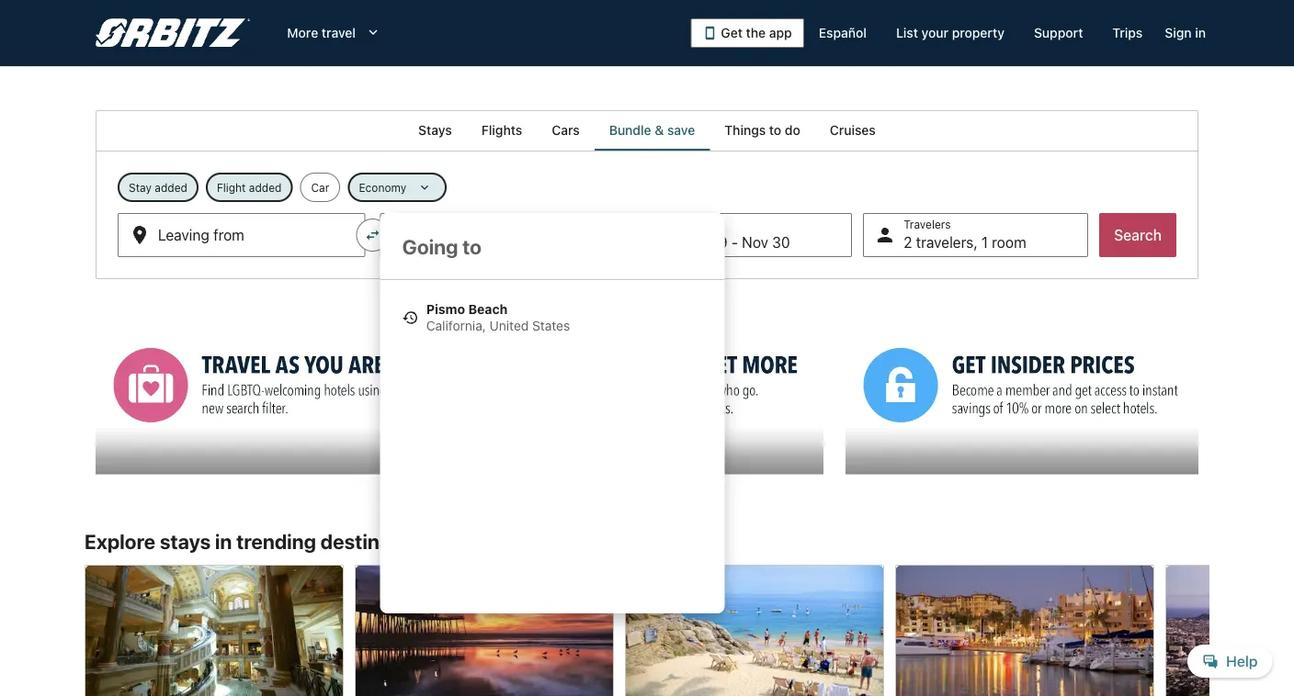 Task type: locate. For each thing, give the bounding box(es) containing it.
1 vertical spatial in
[[215, 530, 232, 554]]

0 horizontal spatial nov
[[680, 234, 706, 251]]

nov right -
[[742, 234, 769, 251]]

show previous card image
[[74, 657, 96, 679]]

pismo
[[426, 302, 465, 317]]

cars
[[552, 123, 580, 138]]

0 horizontal spatial added
[[155, 181, 187, 194]]

beach
[[469, 302, 508, 317]]

flight
[[217, 181, 246, 194]]

things
[[725, 123, 766, 138]]

2 added from the left
[[249, 181, 282, 194]]

tab list inside explore stays in trending destinations main content
[[96, 110, 1199, 151]]

nov 29 - nov 30
[[680, 234, 790, 251]]

nov 29 - nov 30 button
[[639, 213, 852, 257]]

more travel button
[[273, 17, 396, 50]]

tab list containing stays
[[96, 110, 1199, 151]]

property
[[952, 25, 1005, 40]]

las vegas featuring interior views image
[[85, 565, 344, 697]]

1 added from the left
[[155, 181, 187, 194]]

get
[[721, 25, 743, 40]]

in inside dropdown button
[[1196, 25, 1206, 40]]

small image
[[402, 310, 419, 326]]

0 vertical spatial in
[[1196, 25, 1206, 40]]

1
[[982, 234, 988, 251]]

to
[[769, 123, 782, 138]]

added for flight added
[[249, 181, 282, 194]]

added for stay added
[[155, 181, 187, 194]]

1 horizontal spatial added
[[249, 181, 282, 194]]

cruises
[[830, 123, 876, 138]]

room
[[992, 234, 1027, 251]]

app
[[769, 25, 792, 40]]

1 horizontal spatial nov
[[742, 234, 769, 251]]

california,
[[426, 319, 486, 334]]

things to do link
[[710, 110, 815, 151]]

in right stays
[[215, 530, 232, 554]]

travelers,
[[916, 234, 978, 251]]

-
[[732, 234, 738, 251]]

save
[[668, 123, 695, 138]]

stay
[[129, 181, 152, 194]]

in right sign
[[1196, 25, 1206, 40]]

nov left the 29
[[680, 234, 706, 251]]

opens in a new window image
[[470, 324, 486, 340]]

1 horizontal spatial in
[[1196, 25, 1206, 40]]

support link
[[1020, 17, 1098, 50]]

flights
[[482, 123, 522, 138]]

united
[[490, 319, 529, 334]]

states
[[532, 319, 570, 334]]

things to do
[[725, 123, 801, 138]]

added
[[155, 181, 187, 194], [249, 181, 282, 194]]

&
[[655, 123, 664, 138]]

tab list
[[96, 110, 1199, 151]]

1 nov from the left
[[680, 234, 706, 251]]

puerto vallarta showing a beach, general coastal views and kayaking or canoeing image
[[625, 565, 885, 697]]

in
[[1196, 25, 1206, 40], [215, 530, 232, 554]]

added right stay
[[155, 181, 187, 194]]

economy
[[359, 181, 407, 194]]

added right flight
[[249, 181, 282, 194]]

the
[[746, 25, 766, 40]]

marina cabo san lucas which includes a marina, a coastal town and night scenes image
[[896, 565, 1155, 697]]

search
[[1115, 227, 1162, 244]]

nov
[[680, 234, 706, 251], [742, 234, 769, 251]]

sign in
[[1165, 25, 1206, 40]]

0 horizontal spatial in
[[215, 530, 232, 554]]

your
[[922, 25, 949, 40]]



Task type: describe. For each thing, give the bounding box(es) containing it.
explore
[[85, 530, 156, 554]]

support
[[1034, 25, 1084, 40]]

trending
[[236, 530, 316, 554]]

pismo beach featuring a sunset, views and tropical scenes image
[[355, 565, 614, 697]]

economy button
[[348, 173, 447, 202]]

bundle & save link
[[595, 110, 710, 151]]

sign
[[1165, 25, 1192, 40]]

download the app button image
[[703, 26, 718, 40]]

explore stays in trending destinations main content
[[0, 110, 1295, 697]]

search button
[[1100, 213, 1177, 257]]

2 travelers, 1 room
[[904, 234, 1027, 251]]

stays
[[419, 123, 452, 138]]

flight added
[[217, 181, 282, 194]]

cruises link
[[815, 110, 891, 151]]

car
[[311, 181, 329, 194]]

cars link
[[537, 110, 595, 151]]

30
[[773, 234, 790, 251]]

explore stays in trending destinations
[[85, 530, 438, 554]]

get the app
[[721, 25, 792, 40]]

29
[[710, 234, 728, 251]]

pismo beach california, united states
[[426, 302, 570, 334]]

list your property
[[896, 25, 1005, 40]]

2 nov from the left
[[742, 234, 769, 251]]

stay added
[[129, 181, 187, 194]]

orbitz logo image
[[96, 18, 250, 48]]

2
[[904, 234, 913, 251]]

stays
[[160, 530, 211, 554]]

flights link
[[467, 110, 537, 151]]

show next card image
[[1199, 657, 1221, 679]]

in inside main content
[[215, 530, 232, 554]]

trips
[[1113, 25, 1143, 40]]

bundle & save
[[609, 123, 695, 138]]

more
[[287, 25, 318, 40]]

more travel
[[287, 25, 356, 40]]

trips link
[[1098, 17, 1158, 50]]

destinations
[[321, 530, 438, 554]]

list your property link
[[882, 17, 1020, 50]]

swap origin and destination values image
[[365, 227, 381, 244]]

bundle
[[609, 123, 652, 138]]

sign in button
[[1158, 17, 1214, 50]]

español
[[819, 25, 867, 40]]

list
[[896, 25, 919, 40]]

2 travelers, 1 room button
[[864, 213, 1089, 257]]

Going to text field
[[380, 213, 725, 280]]

travel
[[322, 25, 356, 40]]

stays link
[[404, 110, 467, 151]]

español button
[[804, 17, 882, 50]]

do
[[785, 123, 801, 138]]

get the app link
[[691, 18, 804, 48]]



Task type: vqa. For each thing, say whether or not it's contained in the screenshot.
bottom Terms
no



